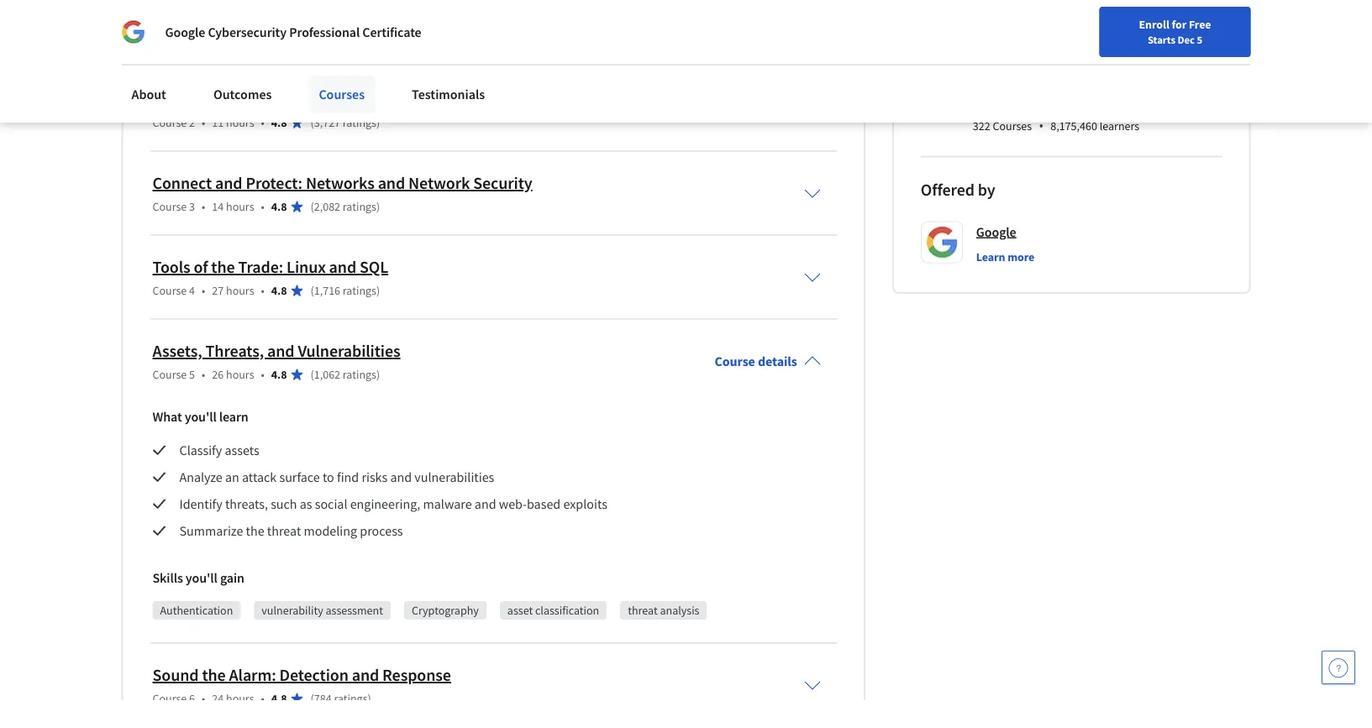 Task type: describe. For each thing, give the bounding box(es) containing it.
about link
[[121, 76, 176, 113]]

threat analysis
[[628, 604, 700, 619]]

exploits
[[564, 496, 608, 513]]

play it safe: manage security risks link
[[153, 89, 399, 110]]

offered by
[[921, 179, 996, 200]]

coursera image
[[20, 14, 127, 41]]

top instructor
[[978, 58, 1048, 73]]

process
[[360, 523, 403, 540]]

course for play
[[153, 115, 187, 130]]

0 horizontal spatial security
[[299, 89, 358, 110]]

and up the 14
[[215, 173, 243, 194]]

dec
[[1178, 33, 1195, 46]]

manage
[[240, 89, 296, 110]]

networks
[[306, 173, 375, 194]]

classify
[[179, 442, 222, 459]]

2,082
[[314, 199, 341, 215]]

assets, threats, and vulnerabilities link
[[153, 341, 401, 362]]

( 2,082 ratings )
[[311, 199, 380, 215]]

sound the alarm: detection and response
[[153, 666, 451, 687]]

4.8 for manage
[[271, 115, 287, 130]]

• left 4.9
[[261, 31, 265, 46]]

21
[[212, 31, 224, 46]]

about
[[132, 86, 166, 103]]

1,062
[[314, 368, 341, 383]]

( 12,227 ratings )
[[311, 31, 386, 46]]

assets, threats, and vulnerabilities
[[153, 341, 401, 362]]

assessment
[[326, 604, 383, 619]]

professional
[[289, 24, 360, 40]]

starts
[[1148, 33, 1176, 46]]

threats,
[[206, 341, 264, 362]]

course 5 • 26 hours •
[[153, 368, 265, 383]]

course for tools
[[153, 283, 187, 299]]

classify assets
[[179, 442, 259, 459]]

4.8 for vulnerabilities
[[271, 368, 287, 383]]

engineering,
[[350, 496, 421, 513]]

network
[[409, 173, 470, 194]]

hours for safe:
[[226, 115, 254, 130]]

courses link
[[309, 76, 375, 113]]

vulnerability assessment
[[262, 604, 383, 619]]

response
[[383, 666, 451, 687]]

learn more button
[[977, 249, 1035, 266]]

protect:
[[246, 173, 303, 194]]

connect and protect: networks and network security link
[[153, 173, 533, 194]]

by
[[978, 179, 996, 200]]

0 vertical spatial the
[[211, 257, 235, 278]]

322
[[973, 118, 991, 133]]

show notifications image
[[1146, 21, 1166, 41]]

and right threats,
[[267, 341, 295, 362]]

course 1 • 21 hours •
[[153, 31, 265, 46]]

vulnerabilities
[[415, 469, 495, 486]]

alarm:
[[229, 666, 276, 687]]

trade:
[[238, 257, 283, 278]]

• down the trade:
[[261, 283, 265, 299]]

ratings for security
[[343, 115, 377, 130]]

google for google cybersecurity professional certificate
[[165, 24, 205, 40]]

assets,
[[153, 341, 202, 362]]

vulnerabilities
[[298, 341, 401, 362]]

it
[[187, 89, 198, 110]]

sound the alarm: detection and response link
[[153, 666, 451, 687]]

social
[[315, 496, 348, 513]]

1 horizontal spatial security
[[473, 173, 533, 194]]

outcomes
[[213, 86, 272, 103]]

• right 4
[[202, 283, 205, 299]]

1 hours from the top
[[226, 31, 254, 46]]

of
[[194, 257, 208, 278]]

learn
[[219, 409, 249, 426]]

google link
[[977, 222, 1017, 242]]

you'll for learn
[[185, 409, 217, 426]]

( for manage
[[311, 115, 314, 130]]

27
[[212, 283, 224, 299]]

( for trade:
[[311, 283, 314, 299]]

5 inside enroll for free starts dec 5
[[1197, 33, 1203, 46]]

sound
[[153, 666, 199, 687]]

courses inside 322 courses • 8,175,460 learners
[[993, 118, 1032, 133]]

8,175,460
[[1051, 118, 1098, 133]]

connect and protect: networks and network security
[[153, 173, 533, 194]]

) for risks
[[377, 115, 380, 130]]

offered
[[921, 179, 975, 200]]

identify
[[179, 496, 223, 513]]

instructor
[[998, 58, 1048, 73]]

and left web-
[[475, 496, 496, 513]]

google for google
[[977, 224, 1017, 241]]

1
[[189, 31, 195, 46]]

) for and
[[377, 283, 380, 299]]

learners
[[1100, 118, 1140, 133]]

skills you'll gain
[[153, 570, 245, 587]]

( 1,062 ratings )
[[311, 368, 380, 383]]

and left response on the left of page
[[352, 666, 379, 687]]

to
[[323, 469, 334, 486]]

detection
[[280, 666, 349, 687]]



Task type: vqa. For each thing, say whether or not it's contained in the screenshot.
LANGUAGE) on the bottom of page
no



Task type: locate. For each thing, give the bounding box(es) containing it.
you'll left gain
[[186, 570, 218, 587]]

None search field
[[240, 11, 643, 44]]

classification
[[535, 604, 600, 619]]

you'll for gain
[[186, 570, 218, 587]]

what you'll learn
[[153, 409, 249, 426]]

4 hours from the top
[[226, 283, 254, 299]]

assets
[[225, 442, 259, 459]]

( down courses link
[[311, 115, 314, 130]]

you'll
[[185, 409, 217, 426], [186, 570, 218, 587]]

as
[[300, 496, 312, 513]]

the for alarm:
[[202, 666, 226, 687]]

4 4.8 from the top
[[271, 368, 287, 383]]

outcomes link
[[203, 76, 282, 113]]

)
[[382, 31, 386, 46], [377, 115, 380, 130], [377, 199, 380, 215], [377, 283, 380, 299], [377, 368, 380, 383]]

the down the threats,
[[246, 523, 265, 540]]

such
[[271, 496, 297, 513]]

analysis
[[660, 604, 700, 619]]

course left '1'
[[153, 31, 187, 46]]

asset
[[508, 604, 533, 619]]

course left 3
[[153, 199, 187, 215]]

1 horizontal spatial courses
[[993, 118, 1032, 133]]

1 vertical spatial google
[[977, 224, 1017, 241]]

security right network
[[473, 173, 533, 194]]

( for networks
[[311, 199, 314, 215]]

1 vertical spatial security
[[473, 173, 533, 194]]

) down the vulnerabilities
[[377, 368, 380, 383]]

0 vertical spatial 5
[[1197, 33, 1203, 46]]

• right 3
[[202, 199, 205, 215]]

1 vertical spatial you'll
[[186, 570, 218, 587]]

) right 12,227
[[382, 31, 386, 46]]

0 vertical spatial security
[[299, 89, 358, 110]]

learn more
[[977, 250, 1035, 265]]

google career certificates image
[[924, 57, 961, 94]]

identify threats, such as social engineering, malware and web-based exploits
[[179, 496, 608, 513]]

( down assets, threats, and vulnerabilities link
[[311, 368, 314, 383]]

4.8 for trade:
[[271, 283, 287, 299]]

1 4.8 from the top
[[271, 115, 287, 130]]

3,727
[[314, 115, 341, 130]]

hours right the 27
[[226, 283, 254, 299]]

and
[[215, 173, 243, 194], [378, 173, 405, 194], [329, 257, 357, 278], [267, 341, 295, 362], [390, 469, 412, 486], [475, 496, 496, 513], [352, 666, 379, 687]]

course 4 • 27 hours •
[[153, 283, 265, 299]]

1 ( from the top
[[311, 31, 314, 46]]

1 vertical spatial courses
[[993, 118, 1032, 133]]

details
[[758, 353, 798, 370]]

0 horizontal spatial threat
[[267, 523, 301, 540]]

hours right 21
[[226, 31, 254, 46]]

threat down such
[[267, 523, 301, 540]]

2
[[189, 115, 195, 130]]

course left 4
[[153, 283, 187, 299]]

google cybersecurity professional certificate
[[165, 24, 422, 40]]

sql
[[360, 257, 388, 278]]

enroll for free starts dec 5
[[1140, 17, 1212, 46]]

11
[[212, 115, 224, 130]]

cybersecurity
[[208, 24, 287, 40]]

( 1,716 ratings )
[[311, 283, 380, 299]]

safe:
[[201, 89, 237, 110]]

course 2 • 11 hours •
[[153, 115, 265, 130]]

malware
[[423, 496, 472, 513]]

0 vertical spatial threat
[[267, 523, 301, 540]]

tools of the trade: linux and sql link
[[153, 257, 388, 278]]

3
[[189, 199, 195, 215]]

0 horizontal spatial google
[[165, 24, 205, 40]]

find
[[337, 469, 359, 486]]

what
[[153, 409, 182, 426]]

tools of the trade: linux and sql
[[153, 257, 388, 278]]

security up 3,727
[[299, 89, 358, 110]]

google left 21
[[165, 24, 205, 40]]

) down sql
[[377, 283, 380, 299]]

top
[[978, 58, 996, 73]]

help center image
[[1329, 658, 1349, 678]]

4.8 down assets, threats, and vulnerabilities
[[271, 368, 287, 383]]

modeling
[[304, 523, 357, 540]]

course left 2
[[153, 115, 187, 130]]

5 ( from the top
[[311, 368, 314, 383]]

4 ( from the top
[[311, 283, 314, 299]]

hours for protect:
[[226, 199, 254, 215]]

) for network
[[377, 199, 380, 215]]

4.8 down the tools of the trade: linux and sql link
[[271, 283, 287, 299]]

vulnerability
[[262, 604, 323, 619]]

course inside dropdown button
[[715, 353, 756, 370]]

0 vertical spatial courses
[[319, 86, 365, 103]]

•
[[202, 31, 205, 46], [261, 31, 265, 46], [202, 115, 205, 130], [261, 115, 265, 130], [1039, 117, 1044, 135], [202, 199, 205, 215], [261, 199, 265, 215], [202, 283, 205, 299], [261, 283, 265, 299], [202, 368, 205, 383], [261, 368, 265, 383]]

threat left analysis
[[628, 604, 658, 619]]

hours right 11
[[226, 115, 254, 130]]

3 hours from the top
[[226, 199, 254, 215]]

google image
[[121, 20, 145, 44]]

skills
[[153, 570, 183, 587]]

course down assets,
[[153, 368, 187, 383]]

0 horizontal spatial courses
[[319, 86, 365, 103]]

ratings
[[349, 31, 382, 46], [343, 115, 377, 130], [343, 199, 377, 215], [343, 283, 377, 299], [343, 368, 377, 383]]

• down "manage"
[[261, 115, 265, 130]]

the right sound
[[202, 666, 226, 687]]

• left 26
[[202, 368, 205, 383]]

ratings for linux
[[343, 283, 377, 299]]

enroll
[[1140, 17, 1170, 32]]

security
[[299, 89, 358, 110], [473, 173, 533, 194]]

and up ( 1,716 ratings )
[[329, 257, 357, 278]]

5 right dec
[[1197, 33, 1203, 46]]

1 vertical spatial the
[[246, 523, 265, 540]]

course details button
[[702, 330, 835, 394]]

the right of
[[211, 257, 235, 278]]

1 horizontal spatial google
[[977, 224, 1017, 241]]

analyze
[[179, 469, 223, 486]]

0 vertical spatial google
[[165, 24, 205, 40]]

connect
[[153, 173, 212, 194]]

ratings down sql
[[343, 283, 377, 299]]

linux
[[287, 257, 326, 278]]

ratings down connect and protect: networks and network security
[[343, 199, 377, 215]]

5 hours from the top
[[226, 368, 254, 383]]

hours for the
[[226, 283, 254, 299]]

courses right '322'
[[993, 118, 1032, 133]]

) down connect and protect: networks and network security
[[377, 199, 380, 215]]

322 courses • 8,175,460 learners
[[973, 117, 1140, 135]]

ratings for and
[[343, 199, 377, 215]]

course for connect
[[153, 199, 187, 215]]

2 ( from the top
[[311, 115, 314, 130]]

hours right 26
[[226, 368, 254, 383]]

and left network
[[378, 173, 405, 194]]

web-
[[499, 496, 527, 513]]

( for vulnerabilities
[[311, 368, 314, 383]]

threats,
[[225, 496, 268, 513]]

2 hours from the top
[[226, 115, 254, 130]]

free
[[1189, 17, 1212, 32]]

1 vertical spatial 5
[[189, 368, 195, 383]]

based
[[527, 496, 561, 513]]

learn
[[977, 250, 1006, 265]]

course 3 • 14 hours •
[[153, 199, 265, 215]]

attack
[[242, 469, 277, 486]]

0 horizontal spatial 5
[[189, 368, 195, 383]]

google up the learn in the top right of the page
[[977, 224, 1017, 241]]

1 horizontal spatial 5
[[1197, 33, 1203, 46]]

ratings right 12,227
[[349, 31, 382, 46]]

more
[[1008, 250, 1035, 265]]

certificate
[[363, 24, 422, 40]]

and right risks
[[390, 469, 412, 486]]

4.9
[[271, 31, 287, 46]]

hours for and
[[226, 368, 254, 383]]

4.8 down the play it safe: manage security risks link
[[271, 115, 287, 130]]

risks
[[362, 469, 388, 486]]

( down networks
[[311, 199, 314, 215]]

4.8 for networks
[[271, 199, 287, 215]]

tools
[[153, 257, 190, 278]]

summarize the threat modeling process
[[179, 523, 403, 540]]

( down linux
[[311, 283, 314, 299]]

play it safe: manage security risks
[[153, 89, 399, 110]]

• down 'protect:'
[[261, 199, 265, 215]]

( 3,727 ratings )
[[311, 115, 380, 130]]

12,227
[[314, 31, 346, 46]]

• right 2
[[202, 115, 205, 130]]

play
[[153, 89, 184, 110]]

course details
[[715, 353, 798, 370]]

courses
[[319, 86, 365, 103], [993, 118, 1032, 133]]

course for assets,
[[153, 368, 187, 383]]

risks
[[361, 89, 399, 110]]

course left details
[[715, 353, 756, 370]]

gain
[[220, 570, 245, 587]]

courses up '( 3,727 ratings )'
[[319, 86, 365, 103]]

2 vertical spatial the
[[202, 666, 226, 687]]

0 vertical spatial you'll
[[185, 409, 217, 426]]

14
[[212, 199, 224, 215]]

hours right the 14
[[226, 199, 254, 215]]

) down 'risks'
[[377, 115, 380, 130]]

• right '1'
[[202, 31, 205, 46]]

analyze an attack surface to find risks and vulnerabilities
[[179, 469, 495, 486]]

the for threat
[[246, 523, 265, 540]]

surface
[[279, 469, 320, 486]]

2 4.8 from the top
[[271, 199, 287, 215]]

26
[[212, 368, 224, 383]]

• down assets, threats, and vulnerabilities link
[[261, 368, 265, 383]]

1 vertical spatial threat
[[628, 604, 658, 619]]

ratings down 'risks'
[[343, 115, 377, 130]]

testimonials link
[[402, 76, 495, 113]]

• left 8,175,460
[[1039, 117, 1044, 135]]

testimonials
[[412, 86, 485, 103]]

threat
[[267, 523, 301, 540], [628, 604, 658, 619]]

1 horizontal spatial threat
[[628, 604, 658, 619]]

3 4.8 from the top
[[271, 283, 287, 299]]

ratings down the vulnerabilities
[[343, 368, 377, 383]]

4.8 down 'protect:'
[[271, 199, 287, 215]]

3 ( from the top
[[311, 199, 314, 215]]

summarize
[[179, 523, 243, 540]]

you'll left learn
[[185, 409, 217, 426]]

5 left 26
[[189, 368, 195, 383]]

( right 4.9
[[311, 31, 314, 46]]

(
[[311, 31, 314, 46], [311, 115, 314, 130], [311, 199, 314, 215], [311, 283, 314, 299], [311, 368, 314, 383]]



